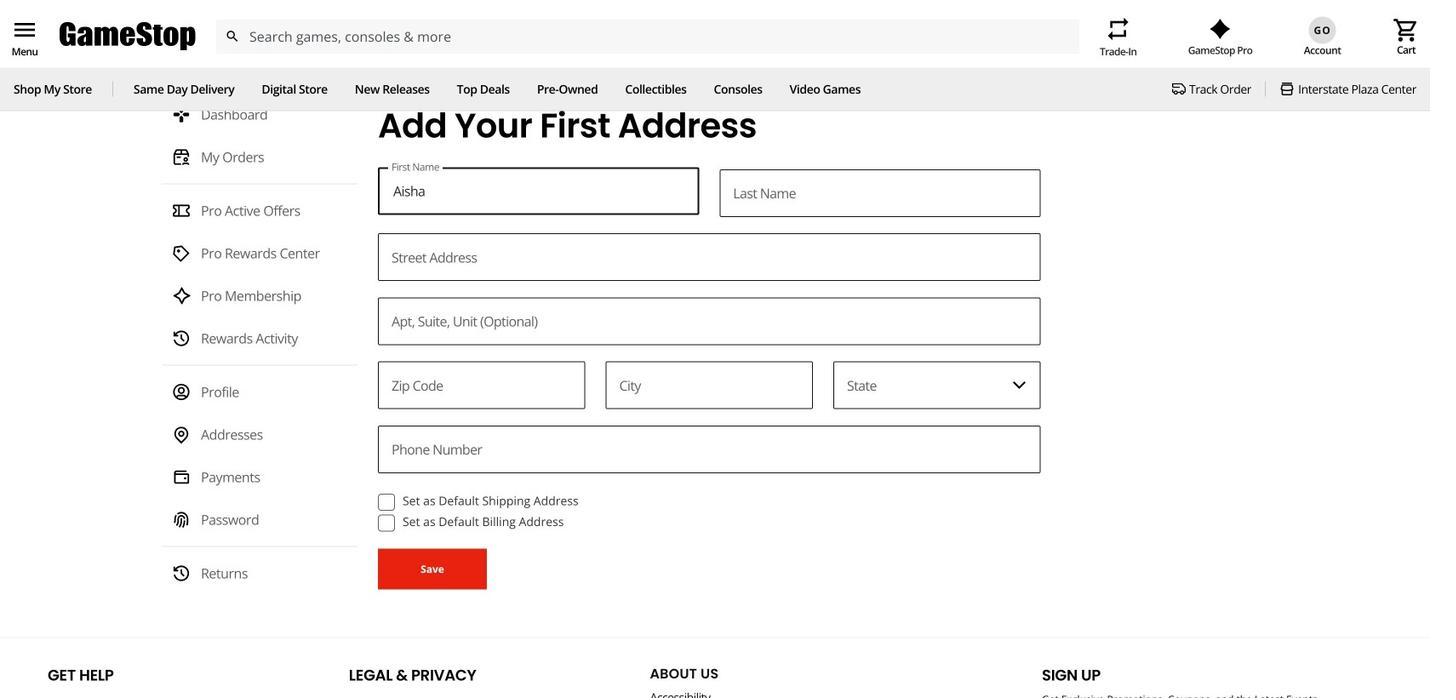 Task type: describe. For each thing, give the bounding box(es) containing it.
my orders icon image
[[172, 148, 191, 167]]

pro membership icon image
[[172, 287, 191, 305]]

returns icon image
[[172, 564, 191, 583]]

password icon image
[[172, 511, 191, 529]]

Search games, consoles & more search field
[[250, 19, 1049, 54]]

pro active offers icon image
[[172, 202, 191, 220]]



Task type: vqa. For each thing, say whether or not it's contained in the screenshot.
Marvel&#39;s Guardians of the Galaxy - PlayStation 4 image
no



Task type: locate. For each thing, give the bounding box(es) containing it.
payments icon image
[[172, 468, 191, 487]]

rewards activity icon image
[[172, 329, 191, 348]]

addresses icon image
[[172, 426, 191, 444]]

profile icon image
[[172, 383, 191, 402]]

None text field
[[378, 167, 699, 215], [378, 297, 1041, 345], [378, 167, 699, 215], [378, 297, 1041, 345]]

None search field
[[215, 19, 1080, 54]]

None text field
[[720, 169, 1041, 217], [378, 233, 1041, 281], [606, 361, 813, 409], [378, 426, 1041, 473], [720, 169, 1041, 217], [378, 233, 1041, 281], [606, 361, 813, 409], [378, 426, 1041, 473]]

None telephone field
[[378, 361, 585, 409]]

pro rewards center icon image
[[172, 244, 191, 263]]

gamestop pro icon image
[[1210, 19, 1231, 39]]

dashboard icon image
[[172, 105, 191, 124]]

gamestop image
[[60, 20, 196, 53]]



